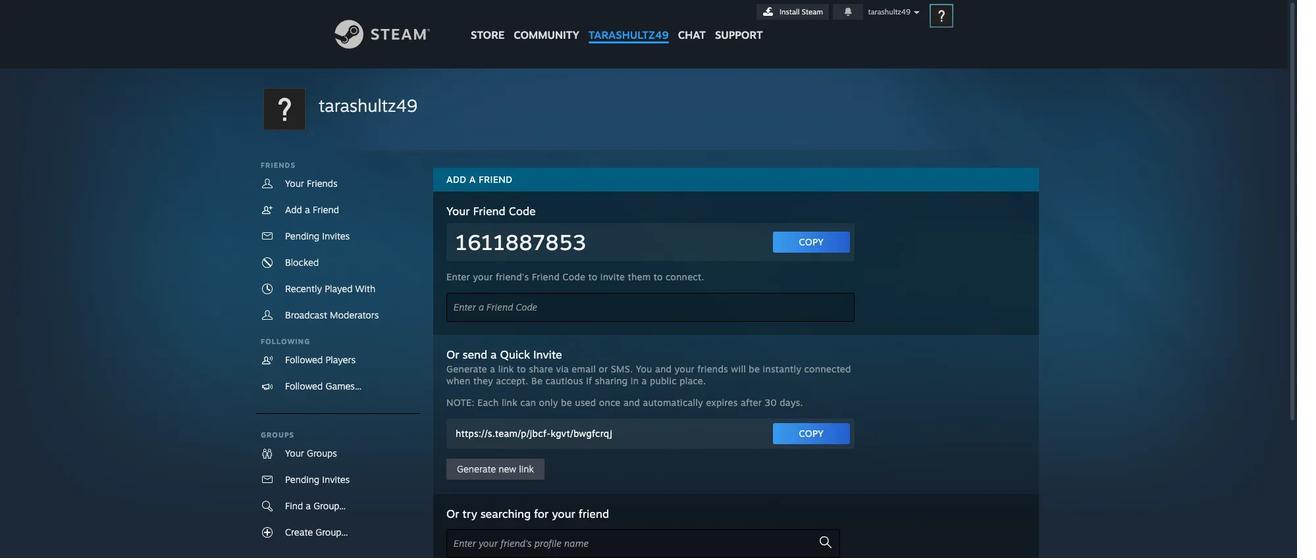 Task type: locate. For each thing, give the bounding box(es) containing it.
0 vertical spatial tarashultz49 link
[[584, 0, 674, 48]]

0 horizontal spatial friend
[[479, 174, 513, 185]]

1 horizontal spatial friend
[[579, 507, 609, 521]]

link left can
[[502, 397, 518, 408]]

0 horizontal spatial and
[[624, 397, 640, 408]]

0 horizontal spatial groups
[[261, 431, 295, 440]]

0 vertical spatial be
[[749, 364, 760, 375]]

1 vertical spatial copy
[[799, 428, 824, 439]]

followed down "followed players"
[[285, 381, 323, 392]]

0 horizontal spatial be
[[561, 397, 572, 408]]

pending invites up find a group...
[[285, 474, 350, 485]]

email
[[572, 364, 596, 375]]

1 horizontal spatial groups
[[307, 448, 337, 459]]

create group...
[[285, 527, 348, 538]]

to
[[589, 271, 598, 283], [654, 271, 663, 283], [517, 364, 526, 375]]

1 vertical spatial pending
[[285, 474, 320, 485]]

new
[[499, 464, 517, 475]]

friend down the your friends link
[[313, 204, 339, 215]]

1 vertical spatial add
[[285, 204, 302, 215]]

2 copy button from the top
[[773, 424, 850, 445]]

sms.
[[611, 364, 633, 375]]

1 pending invites from the top
[[285, 231, 350, 242]]

0 vertical spatial generate
[[447, 364, 487, 375]]

30
[[765, 397, 777, 408]]

generate left new
[[457, 464, 496, 475]]

groups up find a group...
[[307, 448, 337, 459]]

your down add a friend
[[447, 204, 470, 218]]

a right send
[[491, 348, 497, 362]]

a down the your friends
[[305, 204, 310, 215]]

0 vertical spatial copy
[[799, 236, 824, 248]]

or left try
[[447, 507, 459, 521]]

and
[[655, 364, 672, 375], [624, 397, 640, 408]]

or inside or send a quick invite generate a link to share via email or sms. you and your friends will be instantly connected when they accept. be cautious if sharing in a public place.
[[447, 348, 459, 362]]

1 vertical spatial and
[[624, 397, 640, 408]]

be
[[531, 375, 543, 387]]

1 or from the top
[[447, 348, 459, 362]]

groups up your groups
[[261, 431, 295, 440]]

find a group...
[[285, 501, 346, 512]]

link
[[498, 364, 514, 375], [502, 397, 518, 408], [519, 464, 534, 475]]

your groups
[[285, 448, 337, 459]]

1 vertical spatial code
[[563, 271, 586, 283]]

your right enter
[[473, 271, 493, 283]]

with
[[355, 283, 376, 294]]

followed players
[[285, 354, 356, 366]]

your friend code
[[447, 204, 536, 218]]

generate inside or send a quick invite generate a link to share via email or sms. you and your friends will be instantly connected when they accept. be cautious if sharing in a public place.
[[447, 364, 487, 375]]

0 vertical spatial and
[[655, 364, 672, 375]]

or for or try searching for your friend
[[447, 507, 459, 521]]

pending
[[285, 231, 320, 242], [285, 474, 320, 485]]

and down in
[[624, 397, 640, 408]]

0 vertical spatial copy button
[[773, 232, 850, 253]]

copy button for 1611887853
[[773, 232, 850, 253]]

0 vertical spatial friends
[[261, 161, 296, 170]]

searching
[[481, 507, 531, 521]]

a up your friend code on the top left of page
[[469, 174, 476, 185]]

group... down find a group... link
[[316, 527, 348, 538]]

1 vertical spatial copy button
[[773, 424, 850, 445]]

1 vertical spatial group...
[[316, 527, 348, 538]]

your
[[285, 178, 304, 189], [447, 204, 470, 218], [285, 448, 304, 459]]

0 vertical spatial invites
[[322, 231, 350, 242]]

1 vertical spatial or
[[447, 507, 459, 521]]

1 vertical spatial invites
[[322, 474, 350, 485]]

link inside button
[[519, 464, 534, 475]]

0 horizontal spatial code
[[509, 204, 536, 218]]

be
[[749, 364, 760, 375], [561, 397, 572, 408]]

place.
[[680, 375, 706, 387]]

share
[[529, 364, 553, 375]]

friend
[[479, 174, 513, 185], [579, 507, 609, 521]]

sharing
[[595, 375, 628, 387]]

2 vertical spatial your
[[285, 448, 304, 459]]

0 vertical spatial pending invites link
[[256, 223, 420, 250]]

pending invites down add a friend
[[285, 231, 350, 242]]

pending for 2nd pending invites link from the top of the page
[[285, 474, 320, 485]]

invites for first pending invites link from the top
[[322, 231, 350, 242]]

when
[[447, 375, 471, 387]]

tarashultz49 link
[[584, 0, 674, 48], [319, 94, 418, 118]]

1 vertical spatial groups
[[307, 448, 337, 459]]

friends
[[261, 161, 296, 170], [307, 178, 338, 189]]

pending invites
[[285, 231, 350, 242], [285, 474, 350, 485]]

friend down add a friend
[[473, 204, 506, 218]]

1 vertical spatial pending invites link
[[256, 467, 420, 493]]

1 vertical spatial pending invites
[[285, 474, 350, 485]]

or left send
[[447, 348, 459, 362]]

group... up create group... link
[[314, 501, 346, 512]]

0 vertical spatial pending invites
[[285, 231, 350, 242]]

store
[[471, 28, 505, 41]]

pending invites link
[[256, 223, 420, 250], [256, 467, 420, 493]]

1 pending invites link from the top
[[256, 223, 420, 250]]

0 horizontal spatial add
[[285, 204, 302, 215]]

enter your friend's friend code to invite them to connect.
[[447, 271, 705, 283]]

invites down your groups link
[[322, 474, 350, 485]]

0 vertical spatial or
[[447, 348, 459, 362]]

generate inside button
[[457, 464, 496, 475]]

https://s.team/p/jbcf-
[[456, 428, 551, 439]]

be inside or send a quick invite generate a link to share via email or sms. you and your friends will be instantly connected when they accept. be cautious if sharing in a public place.
[[749, 364, 760, 375]]

2 followed from the top
[[285, 381, 323, 392]]

a
[[469, 174, 476, 185], [305, 204, 310, 215], [491, 348, 497, 362], [490, 364, 496, 375], [642, 375, 647, 387], [306, 501, 311, 512]]

your for your groups
[[285, 448, 304, 459]]

1 vertical spatial friend
[[579, 507, 609, 521]]

code left invite
[[563, 271, 586, 283]]

0 vertical spatial link
[[498, 364, 514, 375]]

a up they on the bottom left
[[490, 364, 496, 375]]

and up public
[[655, 364, 672, 375]]

add
[[447, 174, 467, 185], [285, 204, 302, 215]]

public
[[650, 375, 677, 387]]

0 vertical spatial your
[[285, 178, 304, 189]]

invites
[[322, 231, 350, 242], [322, 474, 350, 485]]

friends up add a friend
[[307, 178, 338, 189]]

be right will
[[749, 364, 760, 375]]

pending up find
[[285, 474, 320, 485]]

copy for https://s.team/p/jbcf-kgvt/bwgfcrqj
[[799, 428, 824, 439]]

to left invite
[[589, 271, 598, 283]]

1 horizontal spatial and
[[655, 364, 672, 375]]

to up accept. on the left bottom of page
[[517, 364, 526, 375]]

2 pending invites from the top
[[285, 474, 350, 485]]

0 vertical spatial tarashultz49
[[868, 7, 911, 16]]

code up 1611887853
[[509, 204, 536, 218]]

1 vertical spatial your
[[675, 364, 695, 375]]

group...
[[314, 501, 346, 512], [316, 527, 348, 538]]

1 copy from the top
[[799, 236, 824, 248]]

2 copy from the top
[[799, 428, 824, 439]]

1 horizontal spatial your
[[552, 507, 576, 521]]

2 invites from the top
[[322, 474, 350, 485]]

1 vertical spatial friends
[[307, 178, 338, 189]]

2 vertical spatial tarashultz49
[[319, 95, 418, 116]]

1 horizontal spatial code
[[563, 271, 586, 283]]

2 horizontal spatial to
[[654, 271, 663, 283]]

0 horizontal spatial friends
[[261, 161, 296, 170]]

accept.
[[496, 375, 529, 387]]

1 vertical spatial your
[[447, 204, 470, 218]]

instantly
[[763, 364, 802, 375]]

1 horizontal spatial tarashultz49 link
[[584, 0, 674, 48]]

0 horizontal spatial your
[[473, 271, 493, 283]]

to right them
[[654, 271, 663, 283]]

2 vertical spatial link
[[519, 464, 534, 475]]

1 vertical spatial followed
[[285, 381, 323, 392]]

pending invites link up find a group...
[[256, 467, 420, 493]]

0 vertical spatial pending
[[285, 231, 320, 242]]

0 vertical spatial add
[[447, 174, 467, 185]]

your up add a friend
[[285, 178, 304, 189]]

followed down "following"
[[285, 354, 323, 366]]

link right new
[[519, 464, 534, 475]]

1 followed from the top
[[285, 354, 323, 366]]

them
[[628, 271, 651, 283]]

1 vertical spatial link
[[502, 397, 518, 408]]

2 horizontal spatial your
[[675, 364, 695, 375]]

groups
[[261, 431, 295, 440], [307, 448, 337, 459]]

1 horizontal spatial add
[[447, 174, 467, 185]]

be right only
[[561, 397, 572, 408]]

invites down the add a friend link on the left of page
[[322, 231, 350, 242]]

days.
[[780, 397, 803, 408]]

friend right friend's
[[532, 271, 560, 283]]

friend right the for
[[579, 507, 609, 521]]

add up your friend code on the top left of page
[[447, 174, 467, 185]]

your up place.
[[675, 364, 695, 375]]

generate
[[447, 364, 487, 375], [457, 464, 496, 475]]

your up find
[[285, 448, 304, 459]]

2 pending from the top
[[285, 474, 320, 485]]

1 vertical spatial generate
[[457, 464, 496, 475]]

1 pending from the top
[[285, 231, 320, 242]]

0 vertical spatial friend
[[479, 174, 513, 185]]

in
[[631, 375, 639, 387]]

generate up when
[[447, 364, 487, 375]]

your
[[473, 271, 493, 283], [675, 364, 695, 375], [552, 507, 576, 521]]

or for or send a quick invite generate a link to share via email or sms. you and your friends will be instantly connected when they accept. be cautious if sharing in a public place.
[[447, 348, 459, 362]]

0 vertical spatial followed
[[285, 354, 323, 366]]

add a friend
[[447, 174, 513, 185]]

1 vertical spatial tarashultz49
[[589, 28, 669, 41]]

pending invites for 2nd pending invites link from the top of the page
[[285, 474, 350, 485]]

pending up the blocked
[[285, 231, 320, 242]]

1 vertical spatial tarashultz49 link
[[319, 94, 418, 118]]

0 vertical spatial code
[[509, 204, 536, 218]]

0 horizontal spatial tarashultz49
[[319, 95, 418, 116]]

1 invites from the top
[[322, 231, 350, 242]]

pending for first pending invites link from the top
[[285, 231, 320, 242]]

recently played with link
[[256, 276, 420, 302]]

friends up the your friends
[[261, 161, 296, 170]]

your right the for
[[552, 507, 576, 521]]

followed
[[285, 354, 323, 366], [285, 381, 323, 392]]

pending invites link down add a friend
[[256, 223, 420, 250]]

tarashultz49
[[868, 7, 911, 16], [589, 28, 669, 41], [319, 95, 418, 116]]

friend up your friend code on the top left of page
[[479, 174, 513, 185]]

2 or from the top
[[447, 507, 459, 521]]

add down the your friends
[[285, 204, 302, 215]]

1 copy button from the top
[[773, 232, 850, 253]]

to inside or send a quick invite generate a link to share via email or sms. you and your friends will be instantly connected when they accept. be cautious if sharing in a public place.
[[517, 364, 526, 375]]

link up accept. on the left bottom of page
[[498, 364, 514, 375]]

0 horizontal spatial to
[[517, 364, 526, 375]]

1 horizontal spatial be
[[749, 364, 760, 375]]

used
[[575, 397, 596, 408]]

0 vertical spatial your
[[473, 271, 493, 283]]

your friends
[[285, 178, 338, 189]]

your inside or send a quick invite generate a link to share via email or sms. you and your friends will be instantly connected when they accept. be cautious if sharing in a public place.
[[675, 364, 695, 375]]

2 horizontal spatial friend
[[532, 271, 560, 283]]

followed for followed games...
[[285, 381, 323, 392]]

copy
[[799, 236, 824, 248], [799, 428, 824, 439]]

each
[[478, 397, 499, 408]]

1 vertical spatial be
[[561, 397, 572, 408]]



Task type: vqa. For each thing, say whether or not it's contained in the screenshot.
'SMS.'
yes



Task type: describe. For each thing, give the bounding box(es) containing it.
broadcast
[[285, 310, 327, 321]]

Enter your friend's profile name text field
[[447, 530, 840, 559]]

steam
[[802, 7, 823, 16]]

1 horizontal spatial tarashultz49
[[589, 28, 669, 41]]

2 pending invites link from the top
[[256, 467, 420, 493]]

after
[[741, 397, 762, 408]]

install steam link
[[757, 4, 829, 20]]

blocked link
[[256, 250, 420, 276]]

generate new link button
[[447, 459, 545, 480]]

copy button for https://s.team/p/jbcf-kgvt/bwgfcrqj
[[773, 424, 850, 445]]

chat link
[[674, 0, 711, 45]]

quick
[[500, 348, 530, 362]]

a right find
[[306, 501, 311, 512]]

2 horizontal spatial tarashultz49
[[868, 7, 911, 16]]

Enter a Friend Code text field
[[447, 293, 855, 322]]

and inside or send a quick invite generate a link to share via email or sms. you and your friends will be instantly connected when they accept. be cautious if sharing in a public place.
[[655, 364, 672, 375]]

followed for followed players
[[285, 354, 323, 366]]

support
[[715, 28, 763, 41]]

your friends link
[[256, 171, 420, 197]]

followed players link
[[256, 347, 420, 373]]

moderators
[[330, 310, 379, 321]]

1 horizontal spatial friend
[[473, 204, 506, 218]]

invite
[[533, 348, 562, 362]]

note:
[[447, 397, 475, 408]]

friend's
[[496, 271, 529, 283]]

try
[[463, 507, 477, 521]]

to for invite
[[517, 364, 526, 375]]

your groups link
[[256, 441, 420, 467]]

they
[[473, 375, 493, 387]]

link for each
[[502, 397, 518, 408]]

find a group... link
[[256, 493, 420, 520]]

0 horizontal spatial friend
[[313, 204, 339, 215]]

create group... link
[[256, 520, 420, 546]]

automatically
[[643, 397, 704, 408]]

will
[[731, 364, 746, 375]]

community
[[514, 28, 580, 41]]

following
[[261, 337, 310, 346]]

followed games...
[[285, 381, 362, 392]]

broadcast moderators
[[285, 310, 379, 321]]

add for add a friend
[[447, 174, 467, 185]]

your for your friends
[[285, 178, 304, 189]]

1 horizontal spatial friends
[[307, 178, 338, 189]]

0 horizontal spatial tarashultz49 link
[[319, 94, 418, 118]]

kgvt/bwgfcrqj
[[551, 428, 613, 439]]

generate new link
[[457, 464, 534, 475]]

2 vertical spatial your
[[552, 507, 576, 521]]

friends
[[698, 364, 728, 375]]

community link
[[509, 0, 584, 48]]

find
[[285, 501, 303, 512]]

your for your friend code
[[447, 204, 470, 218]]

or try searching for your friend
[[447, 507, 609, 521]]

only
[[539, 397, 558, 408]]

invite
[[601, 271, 625, 283]]

add a friend link
[[256, 197, 420, 223]]

invites for 2nd pending invites link from the top of the page
[[322, 474, 350, 485]]

or send a quick invite generate a link to share via email or sms. you and your friends will be instantly connected when they accept. be cautious if sharing in a public place.
[[447, 348, 851, 387]]

followed games... link
[[256, 373, 420, 400]]

send
[[463, 348, 488, 362]]

support link
[[711, 0, 768, 45]]

install steam
[[780, 7, 823, 16]]

played
[[325, 283, 353, 294]]

expires
[[706, 397, 738, 408]]

add for add a friend
[[285, 204, 302, 215]]

or
[[599, 364, 608, 375]]

can
[[520, 397, 536, 408]]

enter
[[447, 271, 470, 283]]

0 vertical spatial group...
[[314, 501, 346, 512]]

blocked
[[285, 257, 319, 268]]

install
[[780, 7, 800, 16]]

1 horizontal spatial to
[[589, 271, 598, 283]]

players
[[326, 354, 356, 366]]

note: each link can only be used once and automatically expires after 30 days.
[[447, 397, 803, 408]]

store link
[[466, 0, 509, 48]]

games...
[[326, 381, 362, 392]]

via
[[556, 364, 569, 375]]

link inside or send a quick invite generate a link to share via email or sms. you and your friends will be instantly connected when they accept. be cautious if sharing in a public place.
[[498, 364, 514, 375]]

create
[[285, 527, 313, 538]]

link for new
[[519, 464, 534, 475]]

a right in
[[642, 375, 647, 387]]

once
[[599, 397, 621, 408]]

pending invites for first pending invites link from the top
[[285, 231, 350, 242]]

copy for 1611887853
[[799, 236, 824, 248]]

you
[[636, 364, 652, 375]]

if
[[586, 375, 592, 387]]

broadcast moderators link
[[256, 302, 420, 329]]

connect.
[[666, 271, 705, 283]]

for
[[534, 507, 549, 521]]

https://s.team/p/jbcf-kgvt/bwgfcrqj
[[456, 428, 613, 439]]

cautious
[[546, 375, 583, 387]]

chat
[[678, 28, 706, 41]]

to for code
[[654, 271, 663, 283]]

1611887853
[[456, 229, 587, 256]]

recently
[[285, 283, 322, 294]]

add a friend
[[285, 204, 339, 215]]

0 vertical spatial groups
[[261, 431, 295, 440]]

recently played with
[[285, 283, 376, 294]]

connected
[[805, 364, 851, 375]]



